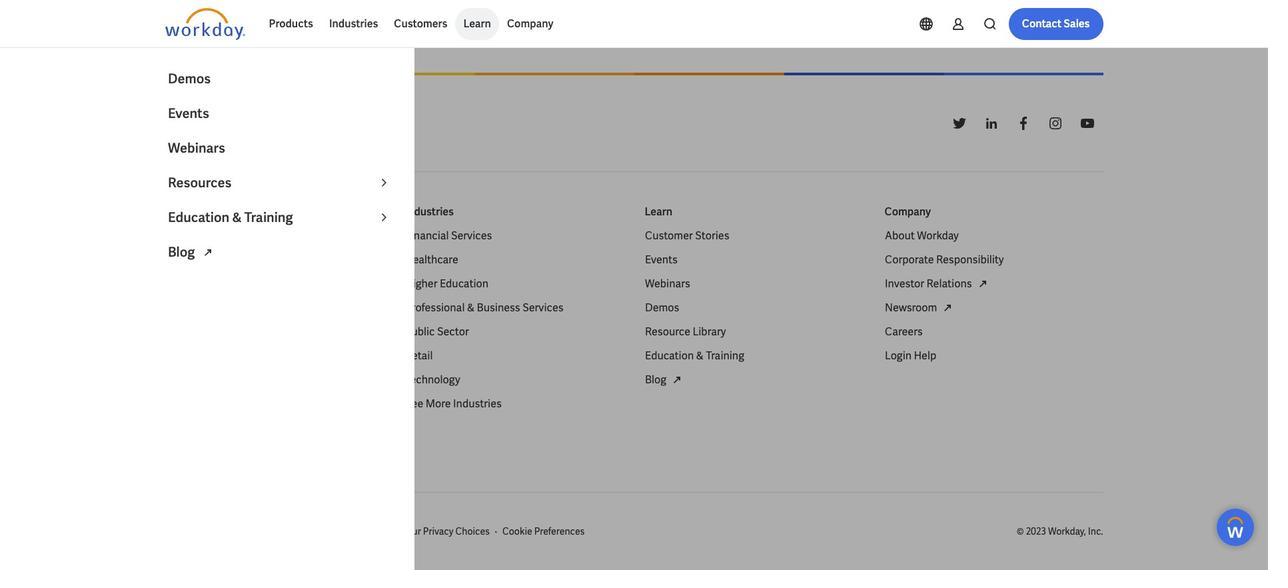 Task type: vqa. For each thing, say whether or not it's contained in the screenshot.
Go to Facebook image
yes



Task type: describe. For each thing, give the bounding box(es) containing it.
& for education & training link
[[696, 349, 704, 363]]

go to youtube image
[[1080, 115, 1096, 131]]

investor relations
[[885, 277, 972, 291]]

stories
[[695, 229, 729, 243]]

healthcare
[[405, 253, 458, 267]]

0 horizontal spatial blog link
[[160, 235, 400, 269]]

industries inside industries dropdown button
[[329, 17, 378, 31]]

training for the education & training dropdown button
[[245, 209, 293, 226]]

list for company
[[885, 228, 1104, 364]]

education & training button
[[160, 200, 400, 235]]

technology
[[405, 373, 460, 387]]

customer stories link
[[645, 228, 729, 244]]

cookie preferences link
[[503, 525, 585, 538]]

1 vertical spatial education
[[440, 277, 488, 291]]

privacy
[[423, 525, 454, 537]]

industries button
[[321, 8, 386, 40]]

for hr
[[165, 253, 198, 267]]

customer
[[645, 229, 693, 243]]

financial services link
[[405, 228, 492, 244]]

login help
[[885, 349, 937, 363]]

see more industries link
[[405, 396, 502, 412]]

about workday link
[[885, 228, 959, 244]]

opens in a new tab image for newsroom
[[940, 300, 956, 316]]

education & training link
[[645, 348, 744, 364]]

training for education & training link
[[706, 349, 744, 363]]

education for the education & training dropdown button
[[168, 209, 230, 226]]

investor relations link
[[885, 276, 991, 292]]

contact sales link
[[1009, 8, 1104, 40]]

events link for customer stories
[[645, 252, 678, 268]]

2 go to the homepage image from the top
[[165, 107, 245, 139]]

customer stories
[[645, 229, 729, 243]]

see
[[405, 397, 423, 411]]

opens in a new tab image for blog
[[200, 245, 216, 261]]

careers link
[[885, 324, 923, 340]]

blog for opens in a new tab icon related to blog
[[168, 243, 198, 261]]

1 vertical spatial industries
[[405, 205, 454, 219]]

corporate responsibility
[[885, 253, 1004, 267]]

your
[[402, 525, 421, 537]]

cookie preferences
[[503, 525, 585, 537]]

products button
[[261, 8, 321, 40]]

industries inside see more industries link
[[453, 397, 502, 411]]

your privacy choices link
[[380, 525, 490, 538]]

company inside dropdown button
[[507, 17, 554, 31]]

& for the education & training dropdown button
[[232, 209, 242, 226]]

healthcare link
[[405, 252, 458, 268]]

about workday
[[885, 229, 959, 243]]

login
[[885, 349, 912, 363]]

newsroom link
[[885, 300, 956, 316]]

help
[[914, 349, 937, 363]]

1 go to the homepage image from the top
[[165, 8, 245, 40]]

see more industries
[[405, 397, 502, 411]]

©
[[1017, 525, 1025, 537]]

company button
[[499, 8, 562, 40]]

customers
[[394, 17, 448, 31]]

newsroom
[[885, 301, 937, 315]]

© 2023 workday, inc.
[[1017, 525, 1104, 537]]

go to instagram image
[[1048, 115, 1064, 131]]

customers button
[[386, 8, 456, 40]]

webinars for customer stories
[[645, 277, 690, 291]]

contact sales
[[1023, 17, 1090, 31]]

webinars for demos
[[168, 139, 225, 157]]

for hr link
[[165, 252, 198, 268]]

contact
[[1023, 17, 1062, 31]]

corporate
[[885, 253, 934, 267]]

1 vertical spatial company
[[885, 205, 931, 219]]

about
[[885, 229, 915, 243]]

list for learn
[[645, 228, 864, 388]]

cookie
[[503, 525, 532, 537]]

2023
[[1027, 525, 1047, 537]]



Task type: locate. For each thing, give the bounding box(es) containing it.
for hr list
[[165, 228, 384, 460]]

go to twitter image
[[952, 115, 968, 131]]

company up about
[[885, 205, 931, 219]]

2 horizontal spatial list
[[885, 228, 1104, 364]]

sales
[[1064, 17, 1090, 31]]

& down the resources dropdown button
[[232, 209, 242, 226]]

preferences
[[534, 525, 585, 537]]

more
[[425, 397, 451, 411]]

list for industries
[[405, 228, 624, 412]]

webinars up "resource" at bottom
[[645, 277, 690, 291]]

0 horizontal spatial demos
[[168, 70, 211, 87]]

demos for left the "demos" link
[[168, 70, 211, 87]]

0 vertical spatial opens in a new tab image
[[200, 245, 216, 261]]

industries right more
[[453, 397, 502, 411]]

blog inside list
[[645, 373, 666, 387]]

go to linkedin image
[[984, 115, 1000, 131]]

education & training for the education & training dropdown button
[[168, 209, 293, 226]]

events for demos
[[168, 105, 209, 122]]

training
[[245, 209, 293, 226], [706, 349, 744, 363]]

0 horizontal spatial &
[[232, 209, 242, 226]]

0 horizontal spatial webinars link
[[160, 131, 400, 165]]

hr
[[183, 253, 198, 267]]

2 vertical spatial industries
[[453, 397, 502, 411]]

1 horizontal spatial education
[[440, 277, 488, 291]]

industries right products dropdown button
[[329, 17, 378, 31]]

higher
[[405, 277, 437, 291]]

1 vertical spatial opens in a new tab image
[[975, 276, 991, 292]]

workday,
[[1049, 525, 1087, 537]]

learn inside dropdown button
[[464, 17, 491, 31]]

1 vertical spatial training
[[706, 349, 744, 363]]

higher education
[[405, 277, 488, 291]]

list containing customer stories
[[645, 228, 864, 388]]

products left industries dropdown button
[[269, 17, 313, 31]]

1 vertical spatial products
[[165, 205, 209, 219]]

0 horizontal spatial demos link
[[160, 61, 400, 96]]

demos for right the "demos" link
[[645, 301, 679, 315]]

1 horizontal spatial opens in a new tab image
[[975, 276, 991, 292]]

education & training for education & training link
[[645, 349, 744, 363]]

list containing about workday
[[885, 228, 1104, 364]]

industries up "financial"
[[405, 205, 454, 219]]

learn left company dropdown button
[[464, 17, 491, 31]]

library
[[693, 325, 726, 339]]

0 vertical spatial blog link
[[160, 235, 400, 269]]

1 vertical spatial blog
[[645, 373, 666, 387]]

opens in a new tab image down the relations
[[940, 300, 956, 316]]

1 vertical spatial webinars link
[[645, 276, 690, 292]]

2 vertical spatial education
[[645, 349, 694, 363]]

your privacy choices
[[402, 525, 490, 537]]

0 vertical spatial company
[[507, 17, 554, 31]]

services right business
[[522, 301, 563, 315]]

1 horizontal spatial webinars
[[645, 277, 690, 291]]

training inside dropdown button
[[245, 209, 293, 226]]

1 vertical spatial learn
[[645, 205, 673, 219]]

education & training down resources on the top
[[168, 209, 293, 226]]

education
[[168, 209, 230, 226], [440, 277, 488, 291], [645, 349, 694, 363]]

0 vertical spatial webinars link
[[160, 131, 400, 165]]

0 horizontal spatial opens in a new tab image
[[200, 245, 216, 261]]

professional
[[405, 301, 465, 315]]

demos link up "resource" at bottom
[[645, 300, 679, 316]]

careers
[[885, 325, 923, 339]]

retail
[[405, 349, 433, 363]]

events link
[[160, 96, 400, 131], [645, 252, 678, 268]]

1 vertical spatial demos
[[645, 301, 679, 315]]

financial
[[405, 229, 449, 243]]

sector
[[437, 325, 469, 339]]

1 horizontal spatial learn
[[645, 205, 673, 219]]

education up professional & business services
[[440, 277, 488, 291]]

opens in a new tab image right "hr"
[[200, 245, 216, 261]]

1 horizontal spatial demos link
[[645, 300, 679, 316]]

0 horizontal spatial education & training
[[168, 209, 293, 226]]

financial services
[[405, 229, 492, 243]]

0 vertical spatial industries
[[329, 17, 378, 31]]

0 vertical spatial learn
[[464, 17, 491, 31]]

0 horizontal spatial learn
[[464, 17, 491, 31]]

education & training
[[168, 209, 293, 226], [645, 349, 744, 363]]

retail link
[[405, 348, 433, 364]]

events
[[168, 105, 209, 122], [645, 253, 678, 267]]

higher education link
[[405, 276, 488, 292]]

1 vertical spatial events
[[645, 253, 678, 267]]

0 vertical spatial education & training
[[168, 209, 293, 226]]

demos inside list
[[645, 301, 679, 315]]

education down "resource" at bottom
[[645, 349, 694, 363]]

education inside dropdown button
[[168, 209, 230, 226]]

1 vertical spatial education & training
[[645, 349, 744, 363]]

opens in a new tab image
[[200, 245, 216, 261], [975, 276, 991, 292]]

0 horizontal spatial company
[[507, 17, 554, 31]]

0 horizontal spatial opens in a new tab image
[[669, 372, 685, 388]]

2 list from the left
[[645, 228, 864, 388]]

3 list from the left
[[885, 228, 1104, 364]]

0 vertical spatial opens in a new tab image
[[940, 300, 956, 316]]

learn
[[464, 17, 491, 31], [645, 205, 673, 219]]

education down resources on the top
[[168, 209, 230, 226]]

0 vertical spatial demos link
[[160, 61, 400, 96]]

&
[[232, 209, 242, 226], [467, 301, 475, 315], [696, 349, 704, 363]]

resource library link
[[645, 324, 726, 340]]

1 vertical spatial events link
[[645, 252, 678, 268]]

choices
[[456, 525, 490, 537]]

& inside dropdown button
[[232, 209, 242, 226]]

industries
[[329, 17, 378, 31], [405, 205, 454, 219], [453, 397, 502, 411]]

services
[[451, 229, 492, 243], [522, 301, 563, 315]]

1 horizontal spatial opens in a new tab image
[[940, 300, 956, 316]]

resources button
[[160, 165, 400, 200]]

technology link
[[405, 372, 460, 388]]

list item
[[165, 228, 384, 252]]

blog for blog's opens in a new tab image
[[645, 373, 666, 387]]

list
[[405, 228, 624, 412], [645, 228, 864, 388], [885, 228, 1104, 364]]

blog link
[[160, 235, 400, 269], [645, 372, 685, 388]]

responsibility
[[936, 253, 1004, 267]]

webinars
[[168, 139, 225, 157], [645, 277, 690, 291]]

webinars link
[[160, 131, 400, 165], [645, 276, 690, 292]]

demos link
[[160, 61, 400, 96], [645, 300, 679, 316]]

education & training inside list
[[645, 349, 744, 363]]

1 horizontal spatial &
[[467, 301, 475, 315]]

learn up customer at the right
[[645, 205, 673, 219]]

resource library
[[645, 325, 726, 339]]

2 vertical spatial &
[[696, 349, 704, 363]]

demos
[[168, 70, 211, 87], [645, 301, 679, 315]]

1 horizontal spatial products
[[269, 17, 313, 31]]

1 vertical spatial go to the homepage image
[[165, 107, 245, 139]]

public
[[405, 325, 435, 339]]

relations
[[927, 277, 972, 291]]

business
[[477, 301, 520, 315]]

1 horizontal spatial blog
[[645, 373, 666, 387]]

0 vertical spatial &
[[232, 209, 242, 226]]

learn button
[[456, 8, 499, 40]]

& down library
[[696, 349, 704, 363]]

opens in a new tab image down responsibility
[[975, 276, 991, 292]]

investor
[[885, 277, 925, 291]]

0 horizontal spatial list
[[405, 228, 624, 412]]

1 horizontal spatial demos
[[645, 301, 679, 315]]

events link for demos
[[160, 96, 400, 131]]

0 horizontal spatial services
[[451, 229, 492, 243]]

go to facebook image
[[1016, 115, 1032, 131]]

1 horizontal spatial company
[[885, 205, 931, 219]]

opens in a new tab image
[[940, 300, 956, 316], [669, 372, 685, 388]]

training inside list
[[706, 349, 744, 363]]

1 horizontal spatial webinars link
[[645, 276, 690, 292]]

list containing financial services
[[405, 228, 624, 412]]

0 horizontal spatial training
[[245, 209, 293, 226]]

webinars link for customer stories
[[645, 276, 690, 292]]

0 vertical spatial webinars
[[168, 139, 225, 157]]

webinars inside list
[[645, 277, 690, 291]]

1 vertical spatial services
[[522, 301, 563, 315]]

inc.
[[1089, 525, 1104, 537]]

public sector
[[405, 325, 469, 339]]

1 vertical spatial opens in a new tab image
[[669, 372, 685, 388]]

demos link down products dropdown button
[[160, 61, 400, 96]]

1 vertical spatial blog link
[[645, 372, 685, 388]]

professional & business services link
[[405, 300, 563, 316]]

0 vertical spatial products
[[269, 17, 313, 31]]

workday
[[917, 229, 959, 243]]

0 vertical spatial blog
[[168, 243, 198, 261]]

0 horizontal spatial education
[[168, 209, 230, 226]]

0 vertical spatial events
[[168, 105, 209, 122]]

1 list from the left
[[405, 228, 624, 412]]

events for customer stories
[[645, 253, 678, 267]]

1 horizontal spatial list
[[645, 228, 864, 388]]

1 vertical spatial webinars
[[645, 277, 690, 291]]

resource
[[645, 325, 690, 339]]

opens in a new tab image for investor relations
[[975, 276, 991, 292]]

1 horizontal spatial events link
[[645, 252, 678, 268]]

1 horizontal spatial education & training
[[645, 349, 744, 363]]

products
[[269, 17, 313, 31], [165, 205, 209, 219]]

0 horizontal spatial events
[[168, 105, 209, 122]]

company right learn dropdown button
[[507, 17, 554, 31]]

2 horizontal spatial education
[[645, 349, 694, 363]]

events inside list
[[645, 253, 678, 267]]

1 horizontal spatial events
[[645, 253, 678, 267]]

0 horizontal spatial events link
[[160, 96, 400, 131]]

0 vertical spatial education
[[168, 209, 230, 226]]

0 vertical spatial go to the homepage image
[[165, 8, 245, 40]]

for
[[165, 253, 181, 267]]

training down library
[[706, 349, 744, 363]]

corporate responsibility link
[[885, 252, 1004, 268]]

go to the homepage image
[[165, 8, 245, 40], [165, 107, 245, 139]]

company
[[507, 17, 554, 31], [885, 205, 931, 219]]

0 horizontal spatial products
[[165, 205, 209, 219]]

opens in a new tab image down education & training link
[[669, 372, 685, 388]]

resources
[[168, 174, 232, 191]]

webinars link for demos
[[160, 131, 400, 165]]

0 horizontal spatial blog
[[168, 243, 198, 261]]

products inside dropdown button
[[269, 17, 313, 31]]

& for professional & business services link
[[467, 301, 475, 315]]

products down resources on the top
[[165, 205, 209, 219]]

public sector link
[[405, 324, 469, 340]]

login help link
[[885, 348, 937, 364]]

1 horizontal spatial training
[[706, 349, 744, 363]]

0 vertical spatial training
[[245, 209, 293, 226]]

0 vertical spatial demos
[[168, 70, 211, 87]]

education & training inside dropdown button
[[168, 209, 293, 226]]

opens in a new tab image for blog
[[669, 372, 685, 388]]

training down the resources dropdown button
[[245, 209, 293, 226]]

0 vertical spatial events link
[[160, 96, 400, 131]]

blog
[[168, 243, 198, 261], [645, 373, 666, 387]]

education for education & training link
[[645, 349, 694, 363]]

0 vertical spatial services
[[451, 229, 492, 243]]

0 horizontal spatial webinars
[[168, 139, 225, 157]]

webinars up resources on the top
[[168, 139, 225, 157]]

2 horizontal spatial &
[[696, 349, 704, 363]]

1 vertical spatial demos link
[[645, 300, 679, 316]]

1 horizontal spatial blog link
[[645, 372, 685, 388]]

professional & business services
[[405, 301, 563, 315]]

& left business
[[467, 301, 475, 315]]

1 vertical spatial &
[[467, 301, 475, 315]]

1 horizontal spatial services
[[522, 301, 563, 315]]

services right "financial"
[[451, 229, 492, 243]]

education & training down resource library link
[[645, 349, 744, 363]]



